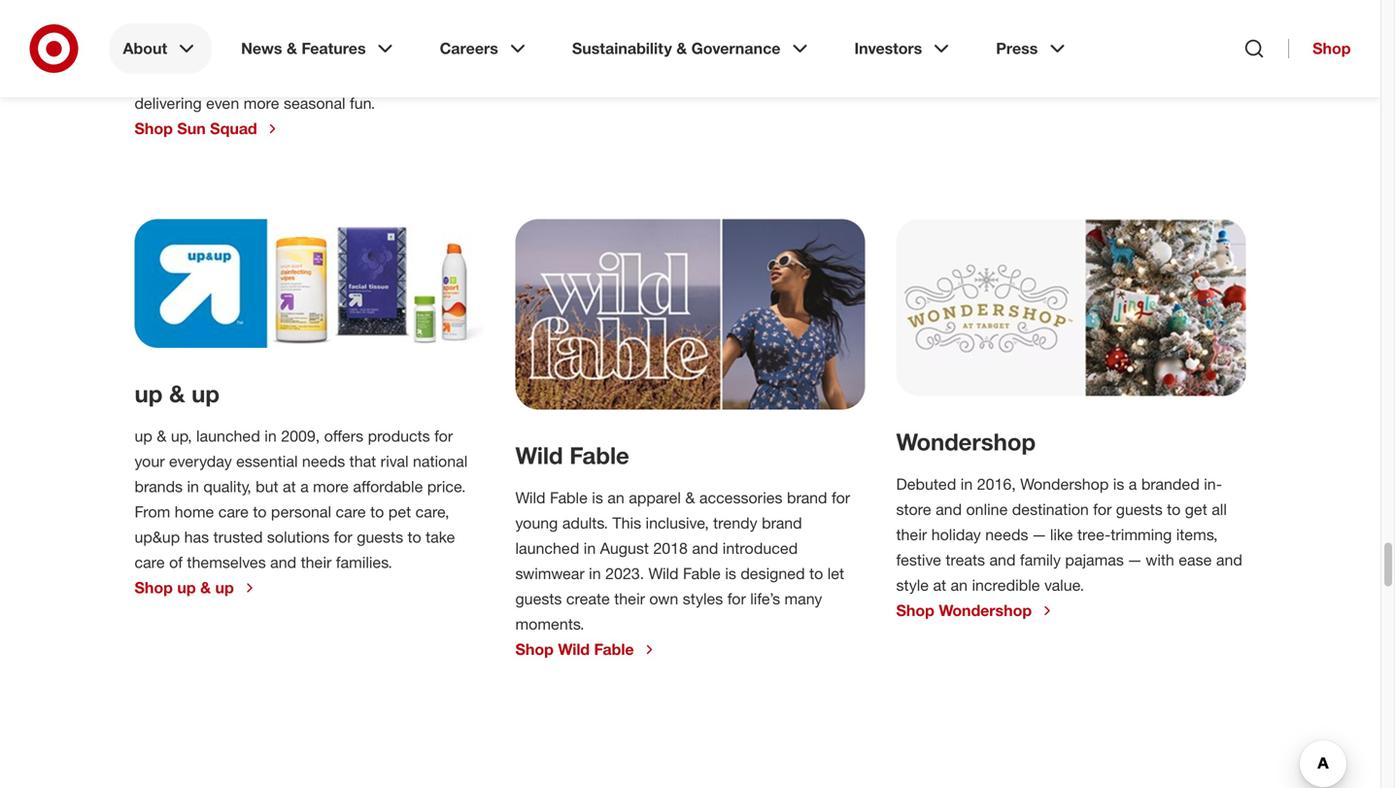 Task type: describe. For each thing, give the bounding box(es) containing it.
shop inside shop sun squad link
[[135, 119, 173, 138]]

festive
[[897, 550, 942, 569]]

that
[[350, 452, 376, 471]]

august
[[600, 539, 649, 558]]

to inside debuted in 2016, wondershop is a branded in- store and online destination for guests to get all their holiday needs — like tree-trimming items, festive treats and family pajamas — with ease and style at an incredible value. shop wondershop
[[1167, 500, 1181, 519]]

a inside up & up, launched in 2009, offers products for your everyday essential needs that rival national brands in quality, but at a more affordable price. from home care to personal care to pet care, up&up has trusted solutions for guests to take care of themselves and their families. shop up & up
[[300, 477, 309, 496]]

shop inside debuted in 2016, wondershop is a branded in- store and online destination for guests to get all their holiday needs — like tree-trimming items, festive treats and family pajamas — with ease and style at an incredible value. shop wondershop
[[897, 601, 935, 620]]

is inside debuted in 2016, wondershop is a branded in- store and online destination for guests to get all their holiday needs — like tree-trimming items, festive treats and family pajamas — with ease and style at an incredible value. shop wondershop
[[1113, 475, 1125, 494]]

up & up, launched in 2009, offers products for your everyday essential needs that rival national brands in quality, but at a more affordable price. from home care to personal care to pet care, up&up has trusted solutions for guests to take care of themselves and their families. shop up & up
[[135, 427, 468, 597]]

1 vertical spatial wondershop
[[1021, 475, 1109, 494]]

to left take in the bottom left of the page
[[408, 528, 421, 547]]

online
[[966, 500, 1008, 519]]

0 horizontal spatial —
[[1033, 525, 1046, 544]]

2009,
[[281, 427, 320, 446]]

a inside debuted in 2016, wondershop is a branded in- store and online destination for guests to get all their holiday needs — like tree-trimming items, festive treats and family pajamas — with ease and style at an incredible value. shop wondershop
[[1129, 475, 1137, 494]]

in up home
[[187, 477, 199, 496]]

moments.
[[516, 615, 585, 634]]

shop sun squad link
[[135, 119, 281, 138]]

guests inside up & up, launched in 2009, offers products for your everyday essential needs that rival national brands in quality, but at a more affordable price. from home care to personal care to pet care, up&up has trusted solutions for guests to take care of themselves and their families. shop up & up
[[357, 528, 403, 547]]

squad
[[210, 119, 257, 138]]

styles
[[683, 589, 723, 608]]

at inside up & up, launched in 2009, offers products for your everyday essential needs that rival national brands in quality, but at a more affordable price. from home care to personal care to pet care, up&up has trusted solutions for guests to take care of themselves and their families. shop up & up
[[283, 477, 296, 496]]

wild fable is an apparel & accessories brand for young adults. this inclusive, trendy brand launched in august 2018 and introduced swimwear in 2023. wild fable is designed to let guests create their own styles for life's many moments. shop wild fable
[[516, 488, 850, 659]]

to down but
[[253, 503, 267, 522]]

shop sun squad
[[135, 119, 257, 138]]

young
[[516, 513, 558, 532]]

style
[[897, 576, 929, 595]]

investors link
[[841, 23, 967, 74]]

in-
[[1204, 475, 1222, 494]]

0 vertical spatial wondershop
[[897, 427, 1036, 456]]

0 horizontal spatial is
[[592, 488, 603, 507]]

careers link
[[426, 23, 543, 74]]

their inside wild fable is an apparel & accessories brand for young adults. this inclusive, trendy brand launched in august 2018 and introduced swimwear in 2023. wild fable is designed to let guests create their own styles for life's many moments. shop wild fable
[[614, 589, 645, 608]]

shop inside wild fable is an apparel & accessories brand for young adults. this inclusive, trendy brand launched in august 2018 and introduced swimwear in 2023. wild fable is designed to let guests create their own styles for life's many moments. shop wild fable
[[516, 640, 554, 659]]

features
[[302, 39, 366, 58]]

rival
[[381, 452, 409, 471]]

trusted
[[213, 528, 263, 547]]

care,
[[416, 503, 449, 522]]

up & up
[[135, 380, 220, 408]]

in up the create
[[589, 564, 601, 583]]

investors
[[855, 39, 922, 58]]

debuted
[[897, 475, 957, 494]]

2 horizontal spatial care
[[336, 503, 366, 522]]

0 horizontal spatial care
[[135, 553, 165, 572]]

1 horizontal spatial —
[[1129, 550, 1142, 569]]

guests inside wild fable is an apparel & accessories brand for young adults. this inclusive, trendy brand launched in august 2018 and introduced swimwear in 2023. wild fable is designed to let guests create their own styles for life's many moments. shop wild fable
[[516, 589, 562, 608]]

this
[[613, 513, 641, 532]]

2016,
[[977, 475, 1016, 494]]

sun
[[177, 119, 206, 138]]

debuted in 2016, wondershop is a branded in- store and online destination for guests to get all their holiday needs — like tree-trimming items, festive treats and family pajamas — with ease and style at an incredible value. shop wondershop
[[897, 475, 1243, 620]]

trendy
[[713, 513, 758, 532]]

items,
[[1177, 525, 1218, 544]]

a woman wearing sunglasses image
[[516, 219, 865, 409]]

swimwear
[[516, 564, 585, 583]]

an inside debuted in 2016, wondershop is a branded in- store and online destination for guests to get all their holiday needs — like tree-trimming items, festive treats and family pajamas — with ease and style at an incredible value. shop wondershop
[[951, 576, 968, 595]]

sustainability & governance
[[572, 39, 781, 58]]

brands
[[135, 477, 183, 496]]

shop inside up & up, launched in 2009, offers products for your everyday essential needs that rival national brands in quality, but at a more affordable price. from home care to personal care to pet care, up&up has trusted solutions for guests to take care of themselves and their families. shop up & up
[[135, 578, 173, 597]]

about
[[123, 39, 167, 58]]

get
[[1185, 500, 1208, 519]]

of
[[169, 553, 183, 572]]

has
[[184, 528, 209, 547]]

let
[[828, 564, 845, 583]]

accessories
[[700, 488, 783, 507]]

your
[[135, 452, 165, 471]]

in up essential
[[265, 427, 277, 446]]

but
[[256, 477, 279, 496]]

& for governance
[[677, 39, 687, 58]]

shop link
[[1289, 39, 1351, 58]]

more
[[313, 477, 349, 496]]

and inside up & up, launched in 2009, offers products for your everyday essential needs that rival national brands in quality, but at a more affordable price. from home care to personal care to pet care, up&up has trusted solutions for guests to take care of themselves and their families. shop up & up
[[270, 553, 297, 572]]

their inside debuted in 2016, wondershop is a branded in- store and online destination for guests to get all their holiday needs — like tree-trimming items, festive treats and family pajamas — with ease and style at an incredible value. shop wondershop
[[897, 525, 927, 544]]

up&up
[[135, 528, 180, 547]]

2018
[[653, 539, 688, 558]]

many
[[785, 589, 823, 608]]

adults.
[[562, 513, 608, 532]]

an inside wild fable is an apparel & accessories brand for young adults. this inclusive, trendy brand launched in august 2018 and introduced swimwear in 2023. wild fable is designed to let guests create their own styles for life's many moments. shop wild fable
[[608, 488, 625, 507]]

press link
[[983, 23, 1083, 74]]

and right ease at bottom right
[[1217, 550, 1243, 569]]

1 vertical spatial brand
[[762, 513, 802, 532]]

news & features link
[[228, 23, 411, 74]]

from
[[135, 503, 170, 522]]

create
[[566, 589, 610, 608]]

all
[[1212, 500, 1227, 519]]

launched inside wild fable is an apparel & accessories brand for young adults. this inclusive, trendy brand launched in august 2018 and introduced swimwear in 2023. wild fable is designed to let guests create their own styles for life's many moments. shop wild fable
[[516, 539, 580, 558]]

treats
[[946, 550, 985, 569]]

a christmas tree with ornaments and decorations image
[[897, 219, 1246, 396]]

holiday
[[932, 525, 981, 544]]

sustainability & governance link
[[559, 23, 826, 74]]

sustainability
[[572, 39, 672, 58]]

news & features
[[241, 39, 366, 58]]

products
[[368, 427, 430, 446]]



Task type: vqa. For each thing, say whether or not it's contained in the screenshot.
the Sustainability & Governance
yes



Task type: locate. For each thing, give the bounding box(es) containing it.
governance
[[692, 39, 781, 58]]

for up the national
[[434, 427, 453, 446]]

their
[[897, 525, 927, 544], [301, 553, 332, 572], [614, 589, 645, 608]]

about link
[[109, 23, 212, 74]]

& right news
[[287, 39, 297, 58]]

shop
[[1313, 39, 1351, 58], [135, 119, 173, 138], [135, 578, 173, 597], [897, 601, 935, 620], [516, 640, 554, 659]]

families.
[[336, 553, 392, 572]]

& inside wild fable is an apparel & accessories brand for young adults. this inclusive, trendy brand launched in august 2018 and introduced swimwear in 2023. wild fable is designed to let guests create their own styles for life's many moments. shop wild fable
[[685, 488, 695, 507]]

wondershop up 2016,
[[897, 427, 1036, 456]]

1 horizontal spatial is
[[725, 564, 737, 583]]

& inside news & features link
[[287, 39, 297, 58]]

0 vertical spatial guests
[[1116, 500, 1163, 519]]

essential
[[236, 452, 298, 471]]

a up personal
[[300, 477, 309, 496]]

their down '2023.'
[[614, 589, 645, 608]]

with
[[1146, 550, 1175, 569]]

and down solutions
[[270, 553, 297, 572]]

to left let
[[810, 564, 823, 583]]

needs up more
[[302, 452, 345, 471]]

family
[[1020, 550, 1061, 569]]

1 vertical spatial guests
[[357, 528, 403, 547]]

to left get
[[1167, 500, 1181, 519]]

at right style
[[933, 576, 947, 595]]

solutions
[[267, 528, 330, 547]]

quality,
[[203, 477, 251, 496]]

designed
[[741, 564, 805, 583]]

is down "introduced"
[[725, 564, 737, 583]]

& for up,
[[157, 427, 167, 446]]

a left branded
[[1129, 475, 1137, 494]]

own
[[650, 589, 679, 608]]

2023.
[[605, 564, 644, 583]]

launched up everyday
[[196, 427, 260, 446]]

& left governance
[[677, 39, 687, 58]]

pet
[[388, 503, 411, 522]]

1 horizontal spatial care
[[218, 503, 249, 522]]

for left life's
[[728, 589, 746, 608]]

1 horizontal spatial launched
[[516, 539, 580, 558]]

life's
[[751, 589, 780, 608]]

& for up
[[169, 380, 185, 408]]

for left "store"
[[832, 488, 850, 507]]

in down adults.
[[584, 539, 596, 558]]

launched inside up & up, launched in 2009, offers products for your everyday essential needs that rival national brands in quality, but at a more affordable price. from home care to personal care to pet care, up&up has trusted solutions for guests to take care of themselves and their families. shop up & up
[[196, 427, 260, 446]]

and up incredible
[[990, 550, 1016, 569]]

careers
[[440, 39, 498, 58]]

wild
[[516, 441, 563, 469], [516, 488, 546, 507], [649, 564, 679, 583], [558, 640, 590, 659]]

care down more
[[336, 503, 366, 522]]

shop wild fable link
[[516, 640, 657, 659]]

0 horizontal spatial needs
[[302, 452, 345, 471]]

press
[[996, 39, 1038, 58]]

themselves
[[187, 553, 266, 572]]

0 horizontal spatial a
[[300, 477, 309, 496]]

branded
[[1142, 475, 1200, 494]]

0 vertical spatial launched
[[196, 427, 260, 446]]

1 horizontal spatial at
[[933, 576, 947, 595]]

offers
[[324, 427, 364, 446]]

needs
[[302, 452, 345, 471], [986, 525, 1029, 544]]

fable
[[570, 441, 629, 469], [550, 488, 588, 507], [683, 564, 721, 583], [594, 640, 634, 659]]

1 horizontal spatial an
[[951, 576, 968, 595]]

guests up trimming on the right of page
[[1116, 500, 1163, 519]]

2 vertical spatial wondershop
[[939, 601, 1032, 620]]

needs inside up & up, launched in 2009, offers products for your everyday essential needs that rival national brands in quality, but at a more affordable price. from home care to personal care to pet care, up&up has trusted solutions for guests to take care of themselves and their families. shop up & up
[[302, 452, 345, 471]]

news
[[241, 39, 282, 58]]

to inside wild fable is an apparel & accessories brand for young adults. this inclusive, trendy brand launched in august 2018 and introduced swimwear in 2023. wild fable is designed to let guests create their own styles for life's many moments. shop wild fable
[[810, 564, 823, 583]]

destination
[[1012, 500, 1089, 519]]

ease
[[1179, 550, 1212, 569]]

tree-
[[1078, 525, 1111, 544]]

launched up swimwear
[[516, 539, 580, 558]]

everyday
[[169, 452, 232, 471]]

an down the treats
[[951, 576, 968, 595]]

0 horizontal spatial launched
[[196, 427, 260, 446]]

1 vertical spatial needs
[[986, 525, 1029, 544]]

2 horizontal spatial their
[[897, 525, 927, 544]]

2 horizontal spatial guests
[[1116, 500, 1163, 519]]

needs inside debuted in 2016, wondershop is a branded in- store and online destination for guests to get all their holiday needs — like tree-trimming items, festive treats and family pajamas — with ease and style at an incredible value. shop wondershop
[[986, 525, 1029, 544]]

& down themselves
[[200, 578, 211, 597]]

0 horizontal spatial their
[[301, 553, 332, 572]]

care
[[218, 503, 249, 522], [336, 503, 366, 522], [135, 553, 165, 572]]

0 horizontal spatial at
[[283, 477, 296, 496]]

is left branded
[[1113, 475, 1125, 494]]

& up up,
[[169, 380, 185, 408]]

wondershop up destination
[[1021, 475, 1109, 494]]

in inside debuted in 2016, wondershop is a branded in- store and online destination for guests to get all their holiday needs — like tree-trimming items, festive treats and family pajamas — with ease and style at an incredible value. shop wondershop
[[961, 475, 973, 494]]

an up this
[[608, 488, 625, 507]]

value.
[[1045, 576, 1085, 595]]

care up trusted
[[218, 503, 249, 522]]

shop wondershop link
[[897, 601, 1056, 620]]

store
[[897, 500, 932, 519]]

1 horizontal spatial their
[[614, 589, 645, 608]]

and inside wild fable is an apparel & accessories brand for young adults. this inclusive, trendy brand launched in august 2018 and introduced swimwear in 2023. wild fable is designed to let guests create their own styles for life's many moments. shop wild fable
[[692, 539, 719, 558]]

for up tree-
[[1094, 500, 1112, 519]]

a
[[1129, 475, 1137, 494], [300, 477, 309, 496]]

2 horizontal spatial is
[[1113, 475, 1125, 494]]

wild fable
[[516, 441, 629, 469]]

to left pet
[[370, 503, 384, 522]]

0 vertical spatial an
[[608, 488, 625, 507]]

1 horizontal spatial needs
[[986, 525, 1029, 544]]

up,
[[171, 427, 192, 446]]

— left like in the bottom of the page
[[1033, 525, 1046, 544]]

personal
[[271, 503, 331, 522]]

0 vertical spatial —
[[1033, 525, 1046, 544]]

at inside debuted in 2016, wondershop is a branded in- store and online destination for guests to get all their holiday needs — like tree-trimming items, festive treats and family pajamas — with ease and style at an incredible value. shop wondershop
[[933, 576, 947, 595]]

shop inside shop link
[[1313, 39, 1351, 58]]

application image
[[135, 219, 484, 348]]

inclusive,
[[646, 513, 709, 532]]

introduced
[[723, 539, 798, 558]]

guests
[[1116, 500, 1163, 519], [357, 528, 403, 547], [516, 589, 562, 608]]

guests up moments.
[[516, 589, 562, 608]]

is up adults.
[[592, 488, 603, 507]]

& up the "inclusive,"
[[685, 488, 695, 507]]

for inside debuted in 2016, wondershop is a branded in- store and online destination for guests to get all their holiday needs — like tree-trimming items, festive treats and family pajamas — with ease and style at an incredible value. shop wondershop
[[1094, 500, 1112, 519]]

needs down online
[[986, 525, 1029, 544]]

incredible
[[972, 576, 1040, 595]]

take
[[426, 528, 455, 547]]

& inside sustainability & governance link
[[677, 39, 687, 58]]

& for features
[[287, 39, 297, 58]]

guests inside debuted in 2016, wondershop is a branded in- store and online destination for guests to get all their holiday needs — like tree-trimming items, festive treats and family pajamas — with ease and style at an incredible value. shop wondershop
[[1116, 500, 1163, 519]]

brand up "introduced"
[[762, 513, 802, 532]]

— left "with"
[[1129, 550, 1142, 569]]

is
[[1113, 475, 1125, 494], [592, 488, 603, 507], [725, 564, 737, 583]]

at
[[283, 477, 296, 496], [933, 576, 947, 595]]

and up holiday
[[936, 500, 962, 519]]

0 horizontal spatial guests
[[357, 528, 403, 547]]

1 vertical spatial at
[[933, 576, 947, 595]]

1 vertical spatial —
[[1129, 550, 1142, 569]]

1 vertical spatial their
[[301, 553, 332, 572]]

national
[[413, 452, 468, 471]]

2 vertical spatial their
[[614, 589, 645, 608]]

—
[[1033, 525, 1046, 544], [1129, 550, 1142, 569]]

2 vertical spatial guests
[[516, 589, 562, 608]]

like
[[1050, 525, 1073, 544]]

trimming
[[1111, 525, 1172, 544]]

1 horizontal spatial guests
[[516, 589, 562, 608]]

an
[[608, 488, 625, 507], [951, 576, 968, 595]]

&
[[287, 39, 297, 58], [677, 39, 687, 58], [169, 380, 185, 408], [157, 427, 167, 446], [685, 488, 695, 507], [200, 578, 211, 597]]

their down "store"
[[897, 525, 927, 544]]

price.
[[427, 477, 466, 496]]

0 vertical spatial needs
[[302, 452, 345, 471]]

brand right accessories
[[787, 488, 828, 507]]

for
[[434, 427, 453, 446], [832, 488, 850, 507], [1094, 500, 1112, 519], [334, 528, 353, 547], [728, 589, 746, 608]]

their inside up & up, launched in 2009, offers products for your everyday essential needs that rival national brands in quality, but at a more affordable price. from home care to personal care to pet care, up&up has trusted solutions for guests to take care of themselves and their families. shop up & up
[[301, 553, 332, 572]]

launched
[[196, 427, 260, 446], [516, 539, 580, 558]]

at right but
[[283, 477, 296, 496]]

1 horizontal spatial a
[[1129, 475, 1137, 494]]

their down solutions
[[301, 553, 332, 572]]

& left up,
[[157, 427, 167, 446]]

0 vertical spatial brand
[[787, 488, 828, 507]]

1 vertical spatial launched
[[516, 539, 580, 558]]

up
[[135, 380, 163, 408], [192, 380, 220, 408], [135, 427, 152, 446], [177, 578, 196, 597], [215, 578, 234, 597]]

in left 2016,
[[961, 475, 973, 494]]

for up families.
[[334, 528, 353, 547]]

0 horizontal spatial an
[[608, 488, 625, 507]]

to
[[1167, 500, 1181, 519], [253, 503, 267, 522], [370, 503, 384, 522], [408, 528, 421, 547], [810, 564, 823, 583]]

apparel
[[629, 488, 681, 507]]

affordable
[[353, 477, 423, 496]]

and right 2018 at the left of page
[[692, 539, 719, 558]]

0 vertical spatial at
[[283, 477, 296, 496]]

0 vertical spatial their
[[897, 525, 927, 544]]

pajamas
[[1066, 550, 1124, 569]]

care left of
[[135, 553, 165, 572]]

shop up & up link
[[135, 578, 257, 598]]

guests up families.
[[357, 528, 403, 547]]

1 vertical spatial an
[[951, 576, 968, 595]]

wondershop down incredible
[[939, 601, 1032, 620]]

and
[[936, 500, 962, 519], [692, 539, 719, 558], [990, 550, 1016, 569], [1217, 550, 1243, 569], [270, 553, 297, 572]]

home
[[175, 503, 214, 522]]



